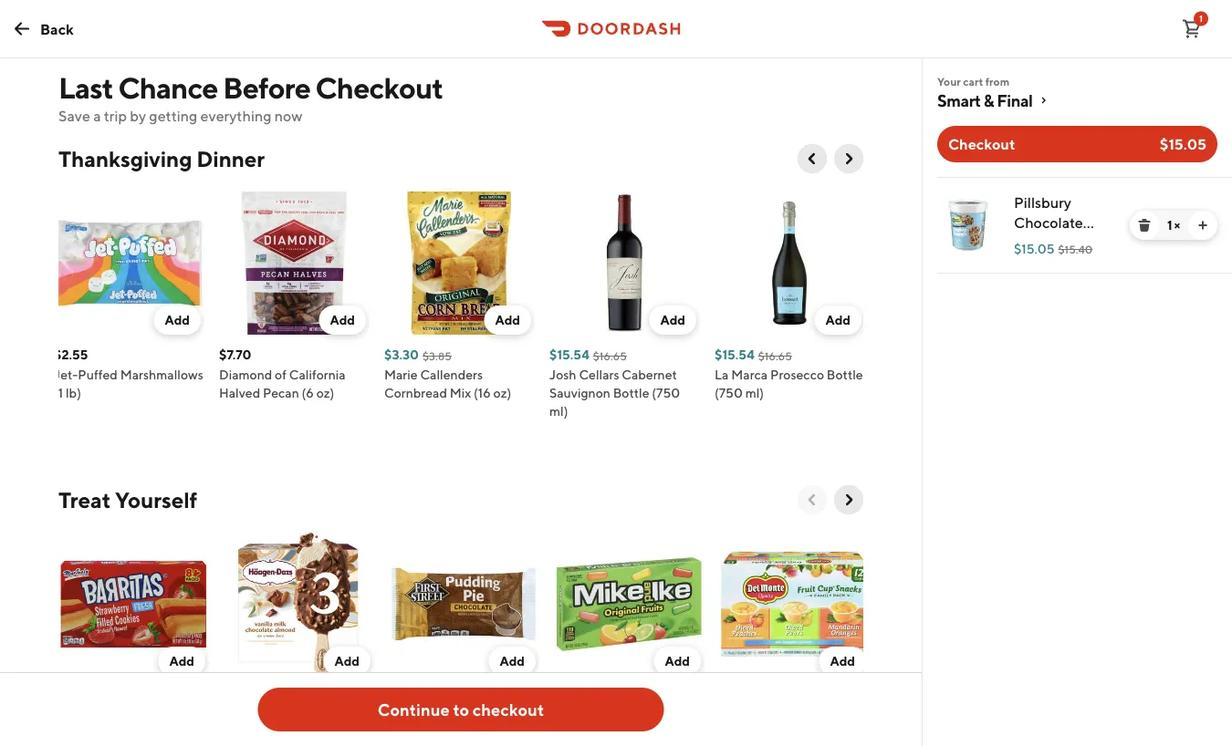 Task type: describe. For each thing, give the bounding box(es) containing it.
treat
[[58, 487, 111, 513]]

$1.55
[[554, 689, 586, 704]]

$15.05 $15.40
[[1014, 242, 1093, 257]]

cookie
[[1049, 234, 1097, 252]]

marinela barritas strawberry filled cookies packs (2.36 oz x 8 ct) image
[[58, 530, 209, 680]]

pudding
[[389, 727, 439, 742]]

oz) inside the $1.55 mike & ike chewy candies assorted fruit original (5 oz)
[[618, 746, 636, 747]]

add for $2.55 jet-puffed marshmallows (1 lb)
[[165, 313, 190, 328]]

$15.54 for la
[[715, 347, 755, 362]]

marie
[[384, 368, 418, 383]]

$3.85 $5.50 haagen-dazs vanilla milk chocolate almond ice cream bars (3 ct)
[[224, 689, 372, 747]]

yourself
[[115, 487, 197, 513]]

1 button
[[1174, 11, 1211, 47]]

to
[[453, 700, 469, 720]]

treat yourself
[[58, 487, 197, 513]]

(3
[[293, 746, 305, 747]]

marca
[[732, 368, 768, 383]]

by
[[130, 107, 146, 125]]

(6
[[302, 386, 314, 401]]

last
[[58, 70, 113, 105]]

milk
[[347, 709, 372, 724]]

bars
[[265, 746, 291, 747]]

add for $1.10 first street chocolate pudding snack pie (4.5 oz)
[[500, 654, 525, 669]]

halved
[[219, 386, 260, 401]]

before
[[223, 70, 310, 105]]

smart & final link
[[938, 89, 1218, 111]]

your cart from
[[938, 75, 1010, 88]]

$15.05 for $15.05
[[1160, 136, 1207, 153]]

next button of carousel image
[[840, 150, 858, 168]]

cornbread
[[384, 386, 447, 401]]

oz) inside $1.10 first street chocolate pudding snack pie (4.5 oz)
[[389, 746, 407, 747]]

next button of carousel image
[[840, 491, 858, 509]]

1 for 1 ×
[[1168, 218, 1173, 233]]

add for $7.70 diamond of california halved pecan (6 oz)
[[330, 313, 355, 328]]

pecan
[[263, 386, 299, 401]]

la
[[715, 368, 729, 383]]

snack
[[441, 727, 476, 742]]

cellars
[[579, 368, 620, 383]]

(1
[[54, 386, 63, 401]]

1 items, open order cart image
[[1182, 18, 1203, 40]]

ct)
[[308, 746, 323, 747]]

thanksgiving
[[58, 146, 192, 172]]

a
[[93, 107, 101, 125]]

add for $1.55 mike & ike chewy candies assorted fruit original (5 oz)
[[665, 654, 690, 669]]

callenders
[[420, 368, 483, 383]]

$15.40
[[1059, 243, 1093, 256]]

$7.70 diamond of california halved pecan (6 oz)
[[219, 347, 346, 401]]

bottle inside $15.54 $16.65 la marca prosecco bottle (750 ml)
[[827, 368, 863, 383]]

checkout
[[473, 700, 544, 720]]

cart
[[964, 75, 984, 88]]

$15.05 for $15.05 $15.40
[[1014, 242, 1055, 257]]

add for $3.30 $3.85 marie callenders cornbread mix (16 oz)
[[495, 313, 520, 328]]

(16
[[474, 386, 491, 401]]

mike & ike chewy candies assorted fruit original (5 oz) image
[[554, 530, 705, 680]]

& inside the $1.55 mike & ike chewy candies assorted fruit original (5 oz)
[[586, 709, 594, 724]]

ml) inside $15.54 $16.65 la marca prosecco bottle (750 ml)
[[746, 386, 764, 401]]

lb)
[[66, 386, 81, 401]]

haagen-dazs vanilla milk chocolate almond ice cream bars (3 ct) image
[[224, 530, 374, 680]]

pie
[[479, 727, 498, 742]]

1 horizontal spatial checkout
[[949, 136, 1016, 153]]

del monte no sugar added family pack fruit cups (12 ct) image
[[720, 530, 870, 680]]

chance
[[118, 70, 218, 105]]

$5.50
[[261, 691, 292, 704]]

$2.55
[[54, 347, 88, 362]]

last chance before checkout save a trip by getting everything now
[[58, 70, 443, 125]]

save
[[58, 107, 90, 125]]

original
[[554, 746, 601, 747]]

(4.5
[[500, 727, 524, 742]]

(5
[[604, 746, 616, 747]]

ice
[[336, 727, 353, 742]]

getting
[[149, 107, 198, 125]]

$1.10 first street chocolate pudding snack pie (4.5 oz)
[[389, 689, 524, 747]]

cream
[[224, 746, 263, 747]]

add for $15.54 $16.65 josh cellars cabernet sauvignon bottle (750 ml)
[[661, 313, 686, 328]]

1 ×
[[1168, 218, 1181, 233]]

smart
[[938, 90, 981, 110]]

your
[[938, 75, 961, 88]]

oz) inside $3.30 $3.85 marie callenders cornbread mix (16 oz)
[[494, 386, 511, 401]]

haagen-
[[224, 709, 274, 724]]

smart & final
[[938, 90, 1033, 110]]

(750 inside $15.54 $16.65 la marca prosecco bottle (750 ml)
[[715, 386, 743, 401]]

(750 inside $15.54 $16.65 josh cellars cabernet sauvignon bottle (750 ml)
[[652, 386, 680, 401]]

$2.55 jet-puffed marshmallows (1 lb)
[[54, 347, 203, 401]]

vanilla
[[305, 709, 344, 724]]



Task type: locate. For each thing, give the bounding box(es) containing it.
0 horizontal spatial $15.54
[[550, 347, 590, 362]]

diamond
[[219, 368, 272, 383]]

bottle inside $15.54 $16.65 josh cellars cabernet sauvignon bottle (750 ml)
[[613, 386, 650, 401]]

pillsbury
[[1014, 194, 1072, 211]]

$16.65
[[593, 350, 627, 362], [758, 350, 792, 362]]

0 horizontal spatial checkout
[[316, 70, 443, 105]]

1 horizontal spatial $15.05
[[1160, 136, 1207, 153]]

0 vertical spatial ml)
[[746, 386, 764, 401]]

& down from
[[984, 90, 994, 110]]

checkout inside last chance before checkout save a trip by getting everything now
[[316, 70, 443, 105]]

$16.65 for cellars
[[593, 350, 627, 362]]

1 vertical spatial $3.85
[[224, 689, 258, 704]]

fruit
[[659, 727, 687, 742]]

$15.54 inside $15.54 $16.65 la marca prosecco bottle (750 ml)
[[715, 347, 755, 362]]

1 $15.54 from the left
[[550, 347, 590, 362]]

bottle
[[827, 368, 863, 383], [613, 386, 650, 401]]

add
[[165, 313, 190, 328], [330, 313, 355, 328], [495, 313, 520, 328], [661, 313, 686, 328], [826, 313, 851, 328], [169, 654, 194, 669], [335, 654, 360, 669], [500, 654, 525, 669], [665, 654, 690, 669], [830, 654, 856, 669]]

street
[[418, 709, 454, 724]]

back
[[40, 20, 74, 37]]

(750 down cabernet
[[652, 386, 680, 401]]

trip
[[104, 107, 127, 125]]

candies
[[554, 727, 602, 742]]

add for $15.54 $16.65 la marca prosecco bottle (750 ml)
[[826, 313, 851, 328]]

1 horizontal spatial 1
[[1200, 13, 1203, 24]]

1 vertical spatial $15.05
[[1014, 242, 1055, 257]]

mix
[[450, 386, 471, 401]]

$15.54
[[550, 347, 590, 362], [715, 347, 755, 362]]

chip
[[1014, 234, 1047, 252]]

1 $16.65 from the left
[[593, 350, 627, 362]]

$15.54 up josh
[[550, 347, 590, 362]]

pillsbury chocolate chip cookie dough (76 oz)
[[1014, 194, 1107, 272]]

of
[[275, 368, 287, 383]]

oz) right (16
[[494, 386, 511, 401]]

$3.30 $3.85 marie callenders cornbread mix (16 oz)
[[384, 347, 511, 401]]

puffed
[[78, 368, 118, 383]]

1 horizontal spatial chocolate
[[456, 709, 517, 724]]

$16.65 up prosecco
[[758, 350, 792, 362]]

2 $15.54 from the left
[[715, 347, 755, 362]]

0 vertical spatial $15.05
[[1160, 136, 1207, 153]]

$3.85 up callenders
[[423, 350, 452, 362]]

$3.85 inside the $3.85 $5.50 haagen-dazs vanilla milk chocolate almond ice cream bars (3 ct)
[[224, 689, 258, 704]]

0 horizontal spatial ml)
[[550, 404, 568, 419]]

chocolate down 'pillsbury'
[[1014, 214, 1084, 231]]

0 vertical spatial checkout
[[316, 70, 443, 105]]

1 horizontal spatial &
[[984, 90, 994, 110]]

$15.54 $16.65 josh cellars cabernet sauvignon bottle (750 ml)
[[550, 347, 680, 419]]

$15.54 inside $15.54 $16.65 josh cellars cabernet sauvignon bottle (750 ml)
[[550, 347, 590, 362]]

1 vertical spatial &
[[586, 709, 594, 724]]

marie callenders cornbread mix (16 oz) image
[[384, 188, 535, 339]]

add one to cart image
[[1196, 218, 1211, 233]]

0 horizontal spatial $16.65
[[593, 350, 627, 362]]

0 horizontal spatial chocolate
[[224, 727, 284, 742]]

continue to checkout button
[[258, 688, 664, 732]]

checkout
[[316, 70, 443, 105], [949, 136, 1016, 153]]

dazs
[[274, 709, 303, 724]]

2 vertical spatial chocolate
[[224, 727, 284, 742]]

ml) down marca
[[746, 386, 764, 401]]

oz) down 'assorted'
[[618, 746, 636, 747]]

josh
[[550, 368, 577, 383]]

(750 down la
[[715, 386, 743, 401]]

jet-
[[54, 368, 78, 383]]

$16.65 up cellars
[[593, 350, 627, 362]]

everything
[[200, 107, 272, 125]]

0 horizontal spatial &
[[586, 709, 594, 724]]

(76
[[1063, 254, 1084, 272]]

$16.65 inside $15.54 $16.65 la marca prosecco bottle (750 ml)
[[758, 350, 792, 362]]

1 vertical spatial ml)
[[550, 404, 568, 419]]

0 vertical spatial bottle
[[827, 368, 863, 383]]

previous button of carousel image for dinner
[[804, 150, 822, 168]]

bottle right prosecco
[[827, 368, 863, 383]]

prosecco
[[771, 368, 825, 383]]

1 horizontal spatial $16.65
[[758, 350, 792, 362]]

1 for 1
[[1200, 13, 1203, 24]]

diamond of california halved pecan (6 oz) image
[[219, 188, 370, 339]]

previous button of carousel image for yourself
[[804, 491, 822, 509]]

chocolate up cream
[[224, 727, 284, 742]]

chocolate inside the $3.85 $5.50 haagen-dazs vanilla milk chocolate almond ice cream bars (3 ct)
[[224, 727, 284, 742]]

1 vertical spatial 1
[[1168, 218, 1173, 233]]

oz) right (6
[[317, 386, 334, 401]]

josh cellars cabernet sauvignon bottle (750 ml) image
[[550, 188, 700, 339]]

marshmallows
[[120, 368, 203, 383]]

chocolate inside 'pillsbury chocolate chip cookie dough (76 oz)'
[[1014, 214, 1084, 231]]

1 vertical spatial chocolate
[[456, 709, 517, 724]]

$7.70
[[219, 347, 251, 362]]

mike
[[554, 709, 583, 724]]

$3.30
[[384, 347, 419, 362]]

0 vertical spatial &
[[984, 90, 994, 110]]

from
[[986, 75, 1010, 88]]

2 horizontal spatial chocolate
[[1014, 214, 1084, 231]]

oz)
[[1086, 254, 1107, 272], [317, 386, 334, 401], [494, 386, 511, 401], [389, 746, 407, 747], [618, 746, 636, 747]]

remove item from cart image
[[1138, 218, 1152, 233]]

0 horizontal spatial (750
[[652, 386, 680, 401]]

$16.65 for marca
[[758, 350, 792, 362]]

2 previous button of carousel image from the top
[[804, 491, 822, 509]]

$15.54 for josh
[[550, 347, 590, 362]]

add for $3.85 $5.50 haagen-dazs vanilla milk chocolate almond ice cream bars (3 ct)
[[335, 654, 360, 669]]

$15.54 $16.65 la marca prosecco bottle (750 ml)
[[715, 347, 863, 401]]

$1.10
[[389, 689, 419, 704]]

chocolate
[[1014, 214, 1084, 231], [456, 709, 517, 724], [224, 727, 284, 742]]

final
[[997, 90, 1033, 110]]

1 vertical spatial previous button of carousel image
[[804, 491, 822, 509]]

back button
[[0, 11, 85, 47]]

$1.55 mike & ike chewy candies assorted fruit original (5 oz)
[[554, 689, 687, 747]]

previous button of carousel image
[[804, 150, 822, 168], [804, 491, 822, 509]]

1 vertical spatial bottle
[[613, 386, 650, 401]]

0 vertical spatial previous button of carousel image
[[804, 150, 822, 168]]

oz) right (76
[[1086, 254, 1107, 272]]

0 horizontal spatial bottle
[[613, 386, 650, 401]]

0 vertical spatial chocolate
[[1014, 214, 1084, 231]]

0 horizontal spatial $15.05
[[1014, 242, 1055, 257]]

1 horizontal spatial $15.54
[[715, 347, 755, 362]]

&
[[984, 90, 994, 110], [586, 709, 594, 724]]

bottle down cabernet
[[613, 386, 650, 401]]

add button
[[154, 306, 201, 335], [154, 306, 201, 335], [319, 306, 366, 335], [319, 306, 366, 335], [484, 306, 531, 335], [484, 306, 531, 335], [650, 306, 697, 335], [650, 306, 697, 335], [815, 306, 862, 335], [815, 306, 862, 335], [158, 647, 205, 677], [158, 647, 205, 677], [324, 647, 371, 677], [324, 647, 371, 677], [489, 647, 536, 677], [489, 647, 536, 677], [654, 647, 701, 677], [654, 647, 701, 677], [819, 647, 867, 677], [819, 647, 867, 677]]

ike
[[597, 709, 614, 724]]

first
[[389, 709, 415, 724]]

& left ike at left
[[586, 709, 594, 724]]

dough
[[1014, 254, 1060, 272]]

0 horizontal spatial 1
[[1168, 218, 1173, 233]]

oz) inside $7.70 diamond of california halved pecan (6 oz)
[[317, 386, 334, 401]]

continue to checkout
[[378, 700, 544, 720]]

first street chocolate pudding snack pie (4.5 oz) image
[[389, 530, 540, 680]]

0 horizontal spatial $3.85
[[224, 689, 258, 704]]

chocolate up pie
[[456, 709, 517, 724]]

ml) down 'sauvignon'
[[550, 404, 568, 419]]

1 horizontal spatial $3.85
[[423, 350, 452, 362]]

previous button of carousel image left next button of carousel image
[[804, 150, 822, 168]]

cabernet
[[622, 368, 677, 383]]

1 previous button of carousel image from the top
[[804, 150, 822, 168]]

0 vertical spatial 1
[[1200, 13, 1203, 24]]

now
[[275, 107, 303, 125]]

2 $16.65 from the left
[[758, 350, 792, 362]]

oz) inside 'pillsbury chocolate chip cookie dough (76 oz)'
[[1086, 254, 1107, 272]]

dinner
[[196, 146, 265, 172]]

1 (750 from the left
[[652, 386, 680, 401]]

chewy
[[617, 709, 658, 724]]

sauvignon
[[550, 386, 611, 401]]

1 horizontal spatial ml)
[[746, 386, 764, 401]]

1 inside 1 button
[[1200, 13, 1203, 24]]

1 horizontal spatial bottle
[[827, 368, 863, 383]]

assorted
[[604, 727, 656, 742]]

$15.54 up la
[[715, 347, 755, 362]]

thanksgiving dinner
[[58, 146, 265, 172]]

×
[[1175, 218, 1181, 233]]

$3.85 up haagen-
[[224, 689, 258, 704]]

jet-puffed marshmallows (1 lb) image
[[54, 188, 205, 339]]

0 vertical spatial $3.85
[[423, 350, 452, 362]]

previous button of carousel image left next button of carousel icon at the bottom of the page
[[804, 491, 822, 509]]

1 vertical spatial checkout
[[949, 136, 1016, 153]]

$15.05
[[1160, 136, 1207, 153], [1014, 242, 1055, 257]]

pillsbury chocolate chip cookie dough (76 oz) image
[[941, 198, 996, 253]]

la marca prosecco bottle (750 ml) image
[[715, 188, 866, 339]]

$16.65 inside $15.54 $16.65 josh cellars cabernet sauvignon bottle (750 ml)
[[593, 350, 627, 362]]

chocolate inside $1.10 first street chocolate pudding snack pie (4.5 oz)
[[456, 709, 517, 724]]

almond
[[287, 727, 333, 742]]

$3.85 inside $3.30 $3.85 marie callenders cornbread mix (16 oz)
[[423, 350, 452, 362]]

ml) inside $15.54 $16.65 josh cellars cabernet sauvignon bottle (750 ml)
[[550, 404, 568, 419]]

california
[[289, 368, 346, 383]]

(750
[[652, 386, 680, 401], [715, 386, 743, 401]]

oz) down "pudding"
[[389, 746, 407, 747]]

1 horizontal spatial (750
[[715, 386, 743, 401]]

2 (750 from the left
[[715, 386, 743, 401]]



Task type: vqa. For each thing, say whether or not it's contained in the screenshot.


